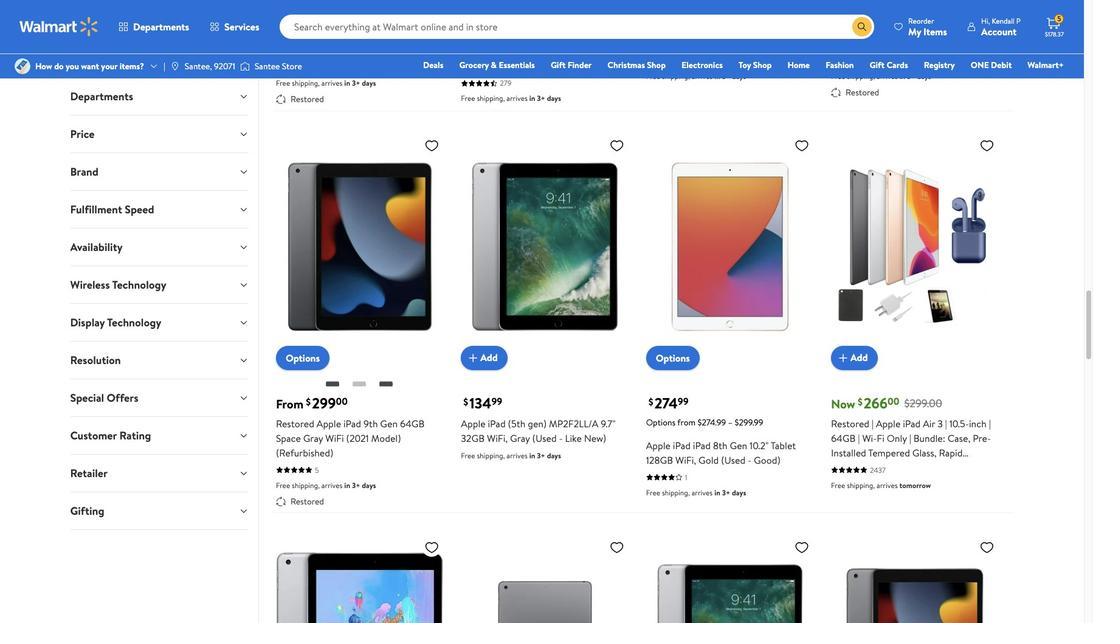 Task type: locate. For each thing, give the bounding box(es) containing it.
| up pre-
[[989, 417, 991, 430]]

only up tempered
[[887, 432, 907, 445]]

glass,
[[913, 446, 937, 459]]

registry
[[924, 59, 955, 71]]

0 horizontal spatial (refurbished)
[[276, 446, 333, 459]]

free shipping, arrives in 3+ days down electronics
[[646, 71, 746, 82]]

ipad inside refurbished apple ipad 9th gen 64gb space gray wi-fi 3k2k3ll/a (latest model)
[[726, 8, 744, 21]]

rating
[[119, 428, 151, 443]]

one debit
[[971, 59, 1012, 71]]

1 horizontal spatial (used
[[721, 453, 746, 467]]

0 horizontal spatial +
[[594, 30, 599, 43]]

1 horizontal spatial  image
[[240, 60, 250, 72]]

storage
[[302, 59, 335, 72]]

23
[[685, 56, 693, 66]]

gen for quad-
[[382, 30, 399, 43]]

0 horizontal spatial gray
[[303, 432, 323, 445]]

brand
[[70, 164, 98, 179]]

– right $189.00
[[357, 7, 362, 19]]

3+ down 2021 apple 10.2-inch ipad wi-fi + cellular 256gb - space gray (9th generation)
[[537, 93, 545, 103]]

apple up 128gb
[[646, 439, 671, 452]]

1 vertical spatial departments
[[70, 89, 133, 104]]

shipping, inside apple ipad (5th gen) mp2f2ll/a 9.7" 32gb wifi, gray (used - like new) free shipping, arrives in 3+ days
[[477, 450, 505, 461]]

0 horizontal spatial 32gb
[[276, 59, 300, 72]]

- inside restored 2022 apple 10.9-inch ipad wi- fi + cellular 64gb - blue (10th generation) (refurbished)
[[911, 23, 915, 36]]

0 vertical spatial 10.2"
[[408, 30, 427, 43]]

restored inside restored apple ipad 9th gen 64gb space gray wifi (2021 model) (refurbished)
[[276, 417, 314, 430]]

0 horizontal spatial add button
[[461, 346, 508, 370]]

1 horizontal spatial –
[[728, 416, 733, 428]]

gray inside refurbished apple ipad 9th gen 64gb space gray wi-fi 3k2k3ll/a (latest model)
[[673, 23, 693, 36]]

fulfillment speed tab
[[61, 191, 258, 228]]

1 vertical spatial 3
[[938, 417, 943, 430]]

model) inside refurbished apple ipad 9th gen 64gb space gray wi-fi 3k2k3ll/a (latest model)
[[646, 37, 676, 51]]

certified
[[831, 475, 869, 489]]

1 shop from the left
[[647, 59, 666, 71]]

0 vertical spatial cellular
[[849, 23, 882, 36]]

generation) down the search icon
[[831, 37, 882, 51]]

items
[[924, 25, 947, 38]]

99 for 134
[[492, 395, 502, 408]]

restored | apple ipad air 3 | 10.5-inch | 64gb | wi-fi only | bundle: case, pre-installed tempered glass, rapid charger, bluetooth/wireless airbuds by certified 2 day express image
[[831, 133, 999, 360]]

0 vertical spatial technology
[[112, 277, 166, 292]]

apple ipad ipad 8th gen 10.2" tablet 128gb wifi, gold (used - good) image
[[646, 133, 814, 360]]

apple down 266
[[876, 417, 901, 430]]

2021
[[461, 30, 480, 43]]

9th inside refurbished apple ipad 9th gen 64gb space gray wi-fi 3k2k3ll/a (latest model)
[[746, 8, 761, 21]]

1 vertical spatial (used
[[721, 453, 746, 467]]

- left blue
[[911, 23, 915, 36]]

wi- down refurbished
[[696, 23, 710, 36]]

space inside refurbished apple ipad 9th gen 64gb space gray wi-fi 3k2k3ll/a (latest model)
[[646, 23, 671, 36]]

wifi
[[325, 432, 344, 445]]

1 horizontal spatial add
[[851, 351, 868, 365]]

gifting tab
[[61, 493, 258, 530]]

special offers tab
[[61, 379, 258, 417]]

1 vertical spatial gray
[[560, 44, 580, 58]]

00
[[336, 395, 348, 408], [888, 395, 900, 408]]

inch up (10th
[[942, 8, 960, 21]]

restored apple ipad 9th gen 64gb space gray wifi (2021 model) (refurbished) image
[[276, 133, 444, 360]]

options link for $
[[276, 346, 330, 370]]

0 horizontal spatial (used
[[532, 432, 557, 445]]

0 vertical spatial 9th
[[746, 8, 761, 21]]

tomorrow
[[900, 480, 931, 491]]

$ left 134
[[464, 395, 468, 409]]

gray left the wifi
[[303, 432, 323, 445]]

+ up (9th
[[594, 30, 599, 43]]

1 horizontal spatial generation)
[[831, 37, 882, 51]]

from up 10.2-
[[512, 7, 530, 19]]

generation) inside restored 2022 apple 10.9-inch ipad wi- fi + cellular 64gb - blue (10th generation) (refurbished)
[[831, 37, 882, 51]]

wi- inside 2021 apple 10.2-inch ipad wi-fi + cellular 256gb - space gray (9th generation)
[[569, 30, 584, 43]]

inch down $448.33
[[529, 30, 547, 43]]

tablet
[[771, 439, 796, 452]]

0 vertical spatial –
[[357, 7, 362, 19]]

2 gift from the left
[[870, 59, 885, 71]]

in down restored apple ipad 9th gen 64gb space gray wifi (2021 model) (refurbished) on the left bottom of the page
[[344, 480, 350, 491]]

1 horizontal spatial (refurbished)
[[884, 37, 942, 51]]

display technology tab
[[61, 304, 258, 341]]

2 99 from the left
[[678, 395, 689, 408]]

add button up now
[[831, 346, 878, 370]]

 image right 92071
[[240, 60, 250, 72]]

2 add from the left
[[851, 351, 868, 365]]

4 $ from the left
[[858, 395, 863, 409]]

0 horizontal spatial options link
[[276, 346, 330, 370]]

00 inside "now $ 266 00 $299.00 restored | apple ipad air 3 | 10.5-inch | 64gb | wi-fi only | bundle: case, pre- installed tempered glass, rapid charger, bluetooth/wireless airbuds by certified 2 day express"
[[888, 395, 900, 408]]

00 down blue image
[[336, 395, 348, 408]]

0 vertical spatial model)
[[646, 37, 676, 51]]

fi inside restored 2022 apple 10.9-inch ipad wi- fi + cellular 64gb - blue (10th generation) (refurbished)
[[831, 23, 839, 36]]

in down "wifi, gray"
[[529, 450, 535, 461]]

arrives down "wifi, gray"
[[507, 450, 528, 461]]

1 options link from the left
[[276, 346, 330, 370]]

restored inside "now $ 266 00 $299.00 restored | apple ipad air 3 | 10.5-inch | 64gb | wi-fi only | bundle: case, pre- installed tempered glass, rapid charger, bluetooth/wireless airbuds by certified 2 day express"
[[831, 417, 870, 430]]

5 down restored apple ipad 9th gen 64gb space gray wifi (2021 model) (refurbished) on the left bottom of the page
[[315, 465, 319, 475]]

(used inside apple ipad ipad 8th gen 10.2" tablet 128gb wifi, gold (used - good)
[[721, 453, 746, 467]]

free shipping, arrives in 3+ days down the wifi
[[276, 480, 376, 491]]

gift
[[551, 59, 566, 71], [870, 59, 885, 71]]

– for $189.00
[[357, 7, 362, 19]]

1 horizontal spatial gray
[[560, 44, 580, 58]]

0 horizontal spatial 5
[[315, 465, 319, 475]]

(refurbished)
[[884, 37, 942, 51], [276, 446, 333, 459]]

gen down space gray icon on the bottom left
[[380, 417, 398, 430]]

ipad inside "now $ 266 00 $299.00 restored | apple ipad air 3 | 10.5-inch | 64gb | wi-fi only | bundle: case, pre- installed tempered glass, rapid charger, bluetooth/wireless airbuds by certified 2 day express"
[[903, 417, 921, 430]]

9.7"
[[601, 417, 616, 430]]

apple inside refurbished apple ipad 9th gen 64gb space gray wi-fi 3k2k3ll/a (latest model)
[[699, 8, 724, 21]]

2 options link from the left
[[646, 346, 700, 370]]

ipad inside apple ipad (5th gen) mp2f2ll/a 9.7" 32gb wifi, gray (used - like new) free shipping, arrives in 3+ days
[[488, 417, 506, 430]]

apple ipad (5th gen) mp2f2ll/a 9.7" 32gb wifi, gray (used - like new) image
[[461, 133, 629, 360]]

bundle:
[[914, 432, 946, 445]]

options link
[[276, 346, 330, 370], [646, 346, 700, 370]]

1 00 from the left
[[336, 395, 348, 408]]

space down from on the bottom left
[[276, 432, 301, 445]]

1 $ from the left
[[306, 395, 311, 409]]

2 horizontal spatial from
[[678, 416, 696, 428]]

price tab
[[61, 116, 258, 153]]

departments button up items?
[[108, 12, 200, 41]]

fi left 3k2k3ll/a
[[710, 23, 718, 36]]

3 $ from the left
[[649, 395, 653, 409]]

gray inside restored apple ipad 9th gen 64gb space gray wifi (2021 model) (refurbished)
[[303, 432, 323, 445]]

technology for display technology
[[107, 315, 161, 330]]

add button up $ 134 99 at the left
[[461, 346, 508, 370]]

1 vertical spatial (refurbished)
[[276, 446, 333, 459]]

electronics
[[682, 59, 723, 71]]

wifi, gold
[[676, 453, 719, 467]]

options from $274.99 – $299.99
[[646, 416, 764, 428]]

1 vertical spatial 5
[[315, 465, 319, 475]]

1 horizontal spatial 32gb
[[461, 432, 485, 445]]

0 horizontal spatial shop
[[647, 59, 666, 71]]

5 for 5
[[315, 465, 319, 475]]

1 horizontal spatial inch
[[942, 8, 960, 21]]

fulfillment speed
[[70, 202, 154, 217]]

in down fusion at top left
[[344, 78, 350, 88]]

1 vertical spatial cellular
[[461, 44, 493, 58]]

- left like
[[559, 432, 563, 445]]

0 horizontal spatial 00
[[336, 395, 348, 408]]

10.2"
[[408, 30, 427, 43], [750, 439, 769, 452]]

shop right christmas
[[647, 59, 666, 71]]

arrives down gift cards
[[877, 71, 898, 82]]

options
[[483, 7, 510, 19]]

64gb inside restored apple ipad 9th gen 64gb space gray wifi (2021 model) (refurbished)
[[400, 417, 425, 430]]

0 horizontal spatial space
[[276, 432, 301, 445]]

- inside apple ipad ipad 8th gen 10.2" tablet 128gb wifi, gold (used - good)
[[748, 453, 752, 467]]

silver image
[[352, 377, 367, 391]]

1 gift from the left
[[551, 59, 566, 71]]

do
[[54, 60, 64, 72]]

apple inside restored apple ipad 9th gen 64gb space gray wifi (2021 model) (refurbished)
[[317, 417, 341, 430]]

gifting
[[70, 503, 104, 519]]

retailer tab
[[61, 455, 258, 492]]

00 for 266
[[888, 395, 900, 408]]

blue image
[[325, 377, 340, 391]]

resolution
[[70, 353, 121, 368]]

10.2" up 3gb
[[408, 30, 427, 43]]

0 horizontal spatial 10.2"
[[408, 30, 427, 43]]

days down wifi
[[362, 78, 376, 88]]

gift inside gift finder "link"
[[551, 59, 566, 71]]

1 horizontal spatial space
[[533, 44, 558, 58]]

technology inside display technology dropdown button
[[107, 315, 161, 330]]

1 vertical spatial 32gb
[[461, 432, 485, 445]]

customer rating
[[70, 428, 151, 443]]

99 inside $ 274 99
[[678, 395, 689, 408]]

retailer
[[70, 466, 108, 481]]

generation)
[[831, 37, 882, 51], [461, 59, 512, 72]]

32gb left "wifi, gray"
[[461, 432, 485, 445]]

0 vertical spatial gray
[[673, 23, 693, 36]]

cellular up grocery
[[461, 44, 493, 58]]

3 left cards
[[870, 56, 874, 66]]

1 horizontal spatial options link
[[646, 346, 700, 370]]

0 horizontal spatial model)
[[371, 432, 401, 445]]

want
[[81, 60, 99, 72]]

departments button
[[108, 12, 200, 41], [61, 78, 258, 115]]

2 add button from the left
[[831, 346, 878, 370]]

apple inside apple ipad ipad 8th gen 10.2" tablet 128gb wifi, gold (used - good)
[[646, 439, 671, 452]]

1 vertical spatial only
[[887, 432, 907, 445]]

$ left 266
[[858, 395, 863, 409]]

00 inside from $ 299 00
[[336, 395, 348, 408]]

$ inside $ 274 99
[[649, 395, 653, 409]]

model) inside restored apple ipad 9th gen 64gb space gray wifi (2021 model) (refurbished)
[[371, 432, 401, 445]]

(refurbished) down the wifi
[[276, 446, 333, 459]]

fi up (9th
[[584, 30, 591, 43]]

0 vertical spatial space
[[646, 23, 671, 36]]

1 horizontal spatial 5
[[1058, 14, 1062, 24]]

gift inside gift cards link
[[870, 59, 885, 71]]

1 vertical spatial inch
[[529, 30, 547, 43]]

99 inside $ 134 99
[[492, 395, 502, 408]]

gen inside restored apple ipad 7th. gen - 10.2" apple a10 fusion quad-core 3gb ram 32gb storage - only wifi free shipping, arrives in 3+ days
[[382, 30, 399, 43]]

0 horizontal spatial only
[[343, 59, 363, 72]]

in down electronics
[[715, 71, 720, 82]]

now $ 266 00 $299.00 restored | apple ipad air 3 | 10.5-inch | 64gb | wi-fi only | bundle: case, pre- installed tempered glass, rapid charger, bluetooth/wireless airbuds by certified 2 day express
[[831, 393, 998, 489]]

 image
[[240, 60, 250, 72], [170, 61, 180, 71]]

64gb inside refurbished apple ipad 9th gen 64gb space gray wi-fi 3k2k3ll/a (latest model)
[[783, 8, 807, 21]]

0 horizontal spatial cellular
[[461, 44, 493, 58]]

apple ipad 5th gen (2017) 9.7" tablet 32gb wifi, space gray (used - good) image
[[646, 535, 814, 623]]

fusion
[[321, 44, 348, 58]]

(refurbished) down blue
[[884, 37, 942, 51]]

restored 2022 apple 10.9-inch ipad wi- fi + cellular 64gb - blue (10th generation) (refurbished)
[[831, 8, 997, 51]]

| left bundle:
[[910, 432, 911, 445]]

resolution tab
[[61, 342, 258, 379]]

0 horizontal spatial 99
[[492, 395, 502, 408]]

1 horizontal spatial 00
[[888, 395, 900, 408]]

1 horizontal spatial 99
[[678, 395, 689, 408]]

reorder
[[908, 16, 934, 26]]

from left $189.00
[[307, 7, 326, 19]]

gen inside apple ipad ipad 8th gen 10.2" tablet 128gb wifi, gold (used - good)
[[730, 439, 747, 452]]

inch inside 2021 apple 10.2-inch ipad wi-fi + cellular 256gb - space gray (9th generation)
[[529, 30, 547, 43]]

free shipping, arrives in 3+ days down 279
[[461, 93, 561, 103]]

options link up blue image
[[276, 346, 330, 370]]

- inside 2021 apple 10.2-inch ipad wi-fi + cellular 256gb - space gray (9th generation)
[[527, 44, 531, 58]]

add up $ 134 99 at the left
[[481, 351, 498, 365]]

free shipping, arrives in 3+ days down gift cards
[[831, 71, 931, 82]]

99 up options from $274.99 – $299.99
[[678, 395, 689, 408]]

2 horizontal spatial gray
[[673, 23, 693, 36]]

options
[[276, 7, 306, 19], [286, 351, 320, 365], [656, 351, 690, 365], [646, 416, 676, 428]]

arrives down wifi, gold
[[692, 487, 713, 498]]

$ left 274
[[649, 395, 653, 409]]

now
[[831, 396, 855, 412]]

(used down 8th
[[721, 453, 746, 467]]

32gb inside restored apple ipad 7th. gen - 10.2" apple a10 fusion quad-core 3gb ram 32gb storage - only wifi free shipping, arrives in 3+ days
[[276, 59, 300, 72]]

shop
[[647, 59, 666, 71], [753, 59, 772, 71]]

1 horizontal spatial only
[[887, 432, 907, 445]]

0 vertical spatial (refurbished)
[[884, 37, 942, 51]]

92071
[[214, 60, 235, 72]]

apple up store
[[276, 44, 301, 58]]

cellular inside restored 2022 apple 10.9-inch ipad wi- fi + cellular 64gb - blue (10th generation) (refurbished)
[[849, 23, 882, 36]]

add to favorites list, restored | apple ipad air 3 | 10.5-inch | 64gb | wi-fi only | bundle: case, pre-installed tempered glass, rapid charger, bluetooth/wireless airbuds by certified 2 day express image
[[980, 138, 994, 153]]

0 horizontal spatial from
[[307, 7, 326, 19]]

wi- up the account
[[982, 8, 997, 21]]

1 horizontal spatial shop
[[753, 59, 772, 71]]

1 horizontal spatial +
[[841, 23, 847, 36]]

1 vertical spatial 9th
[[364, 417, 378, 430]]

(used down gen) at the bottom of page
[[532, 432, 557, 445]]

gift finder link
[[545, 58, 597, 72]]

arrives
[[692, 71, 713, 82], [877, 71, 898, 82], [322, 78, 343, 88], [507, 93, 528, 103], [507, 450, 528, 461], [322, 480, 343, 491], [877, 480, 898, 491], [692, 487, 713, 498]]

add for $299.00
[[851, 351, 868, 365]]

inch inside "now $ 266 00 $299.00 restored | apple ipad air 3 | 10.5-inch | 64gb | wi-fi only | bundle: case, pre- installed tempered glass, rapid charger, bluetooth/wireless airbuds by certified 2 day express"
[[969, 417, 987, 430]]

apple inside restored 2022 apple 10.9-inch ipad wi- fi + cellular 64gb - blue (10th generation) (refurbished)
[[896, 8, 920, 21]]

$229.00
[[364, 7, 393, 19]]

availability tab
[[61, 229, 258, 266]]

$ inside "now $ 266 00 $299.00 restored | apple ipad air 3 | 10.5-inch | 64gb | wi-fi only | bundle: case, pre- installed tempered glass, rapid charger, bluetooth/wireless airbuds by certified 2 day express"
[[858, 395, 863, 409]]

1 horizontal spatial cellular
[[849, 23, 882, 36]]

departments down your
[[70, 89, 133, 104]]

electronics link
[[676, 58, 728, 72]]

2437
[[870, 465, 886, 475]]

display
[[70, 315, 105, 330]]

from $ 299 00
[[276, 393, 348, 413]]

gen up core
[[382, 30, 399, 43]]

2 00 from the left
[[888, 395, 900, 408]]

1 horizontal spatial from
[[512, 7, 530, 19]]

availability
[[70, 240, 123, 255]]

 image
[[15, 58, 30, 74]]

1 vertical spatial technology
[[107, 315, 161, 330]]

in inside restored apple ipad 7th. gen - 10.2" apple a10 fusion quad-core 3gb ram 32gb storage - only wifi free shipping, arrives in 3+ days
[[344, 78, 350, 88]]

customer rating button
[[61, 417, 258, 454]]

1 vertical spatial departments button
[[61, 78, 258, 115]]

5 for 5 $178.37
[[1058, 14, 1062, 24]]

+
[[841, 23, 847, 36], [594, 30, 599, 43]]

1 horizontal spatial 10.2"
[[750, 439, 769, 452]]

2 vertical spatial space
[[276, 432, 301, 445]]

2 shop from the left
[[753, 59, 772, 71]]

$ left 299
[[306, 395, 311, 409]]

0 horizontal spatial inch
[[529, 30, 547, 43]]

10.5-
[[950, 417, 969, 430]]

ipad
[[726, 8, 744, 21], [962, 8, 980, 21], [549, 30, 567, 43], [344, 417, 361, 430], [488, 417, 506, 430], [903, 417, 921, 430], [673, 439, 691, 452], [693, 439, 711, 452]]

account
[[981, 25, 1017, 38]]

2 $ from the left
[[464, 395, 468, 409]]

0 vertical spatial inch
[[942, 8, 960, 21]]

| down 266
[[872, 417, 874, 430]]

1 add from the left
[[481, 351, 498, 365]]

add to favorites list, restored apple ipad 7 [latest version] 10.2-inch, 32gb, 128gb, all colors: space gray, silver, gold, wi-fi only/unlocked, and get free 2-day shipping (refurbished) image
[[610, 540, 624, 555]]

fi inside "now $ 266 00 $299.00 restored | apple ipad air 3 | 10.5-inch | 64gb | wi-fi only | bundle: case, pre- installed tempered glass, rapid charger, bluetooth/wireless airbuds by certified 2 day express"
[[877, 432, 885, 445]]

apple up the wifi
[[317, 417, 341, 430]]

gift left finder
[[551, 59, 566, 71]]

gray down refurbished
[[673, 23, 693, 36]]

gifting button
[[61, 493, 258, 530]]

10.2" up good)
[[750, 439, 769, 452]]

0 horizontal spatial 3
[[870, 56, 874, 66]]

by
[[987, 461, 998, 474]]

9th inside restored apple ipad 9th gen 64gb space gray wifi (2021 model) (refurbished)
[[364, 417, 378, 430]]

0 vertical spatial departments button
[[108, 12, 200, 41]]

wi- up (9th
[[569, 30, 584, 43]]

2 horizontal spatial space
[[646, 23, 671, 36]]

- down 10.2-
[[527, 44, 531, 58]]

2 vertical spatial inch
[[969, 417, 987, 430]]

10.2" inside apple ipad ipad 8th gen 10.2" tablet 128gb wifi, gold (used - good)
[[750, 439, 769, 452]]

days down the mp2f2ll/a
[[547, 450, 561, 461]]

gray for refurbished apple ipad 9th gen 64gb space gray wi-fi 3k2k3ll/a (latest model)
[[673, 23, 693, 36]]

1 vertical spatial model)
[[371, 432, 401, 445]]

3+ down gen) at the bottom of page
[[537, 450, 545, 461]]

1 vertical spatial generation)
[[461, 59, 512, 72]]

 image left santee,
[[170, 61, 180, 71]]

1 vertical spatial 10.2"
[[750, 439, 769, 452]]

2022
[[872, 8, 893, 21]]

options link up $ 274 99
[[646, 346, 700, 370]]

generation) inside 2021 apple 10.2-inch ipad wi-fi + cellular 256gb - space gray (9th generation)
[[461, 59, 512, 72]]

1 horizontal spatial model)
[[646, 37, 676, 51]]

fulfillment
[[70, 202, 122, 217]]

special offers button
[[61, 379, 258, 417]]

64gb inside restored 2022 apple 10.9-inch ipad wi- fi + cellular 64gb - blue (10th generation) (refurbished)
[[884, 23, 909, 36]]

wi- inside "now $ 266 00 $299.00 restored | apple ipad air 3 | 10.5-inch | 64gb | wi-fi only | bundle: case, pre- installed tempered glass, rapid charger, bluetooth/wireless airbuds by certified 2 day express"
[[862, 432, 877, 445]]

shop inside 'link'
[[753, 59, 772, 71]]

clear search field text image
[[838, 22, 848, 31]]

0 horizontal spatial  image
[[170, 61, 180, 71]]

gen inside restored apple ipad 9th gen 64gb space gray wifi (2021 model) (refurbished)
[[380, 417, 398, 430]]

options down 274
[[646, 416, 676, 428]]

walmart+
[[1028, 59, 1064, 71]]

from for options from $274.99 – $299.99
[[678, 416, 696, 428]]

cellular down 2022
[[849, 23, 882, 36]]

gift left cards
[[870, 59, 885, 71]]

0 horizontal spatial add
[[481, 351, 498, 365]]

 image for santee, 92071
[[170, 61, 180, 71]]

shop right toy
[[753, 59, 772, 71]]

departments tab
[[61, 78, 258, 115]]

search icon image
[[857, 22, 867, 32]]

99 up "wifi, gray"
[[492, 395, 502, 408]]

0 vertical spatial generation)
[[831, 37, 882, 51]]

1 horizontal spatial add button
[[831, 346, 878, 370]]

ipad inside 2021 apple 10.2-inch ipad wi-fi + cellular 256gb - space gray (9th generation)
[[549, 30, 567, 43]]

shipping,
[[662, 71, 690, 82], [847, 71, 875, 82], [292, 78, 320, 88], [477, 93, 505, 103], [477, 450, 505, 461], [292, 480, 320, 491], [847, 480, 875, 491], [662, 487, 690, 498]]

gen inside refurbished apple ipad 9th gen 64gb space gray wi-fi 3k2k3ll/a (latest model)
[[763, 8, 780, 21]]

apple up 3k2k3ll/a
[[699, 8, 724, 21]]

wireless technology tab
[[61, 266, 258, 303]]

0 vertical spatial only
[[343, 59, 363, 72]]

free inside restored apple ipad 7th. gen - 10.2" apple a10 fusion quad-core 3gb ram 32gb storage - only wifi free shipping, arrives in 3+ days
[[276, 78, 290, 88]]

1 vertical spatial space
[[533, 44, 558, 58]]

0 horizontal spatial 9th
[[364, 417, 378, 430]]

0 vertical spatial (used
[[532, 432, 557, 445]]

generation) up 279
[[461, 59, 512, 72]]

space inside restored apple ipad 9th gen 64gb space gray wifi (2021 model) (refurbished)
[[276, 432, 301, 445]]

express
[[898, 475, 930, 489]]

00 left $299.00
[[888, 395, 900, 408]]

0 horizontal spatial generation)
[[461, 59, 512, 72]]

2 horizontal spatial inch
[[969, 417, 987, 430]]

gen for model)
[[380, 417, 398, 430]]

1 vertical spatial –
[[728, 416, 733, 428]]

5 up $178.37
[[1058, 14, 1062, 24]]

more
[[461, 7, 481, 19]]

fi
[[710, 23, 718, 36], [831, 23, 839, 36], [584, 30, 591, 43], [877, 432, 885, 445]]

departments button up price dropdown button
[[61, 78, 258, 115]]

$ inside from $ 299 00
[[306, 395, 311, 409]]

2 vertical spatial gray
[[303, 432, 323, 445]]

model) right (2021 on the bottom of the page
[[371, 432, 401, 445]]

gift for gift cards
[[870, 59, 885, 71]]

wireless technology button
[[61, 266, 258, 303]]

add to favorites list, apple ipad ipad 8th gen 10.2" tablet 128gb wifi, gold (used - good) image
[[795, 138, 809, 153]]

restored inside restored apple ipad 7th. gen - 10.2" apple a10 fusion quad-core 3gb ram 32gb storage - only wifi free shipping, arrives in 3+ days
[[276, 30, 314, 43]]

apple inside "now $ 266 00 $299.00 restored | apple ipad air 3 | 10.5-inch | 64gb | wi-fi only | bundle: case, pre- installed tempered glass, rapid charger, bluetooth/wireless airbuds by certified 2 day express"
[[876, 417, 901, 430]]

3+ inside apple ipad (5th gen) mp2f2ll/a 9.7" 32gb wifi, gray (used - like new) free shipping, arrives in 3+ days
[[537, 450, 545, 461]]

- down fusion at top left
[[337, 59, 341, 72]]

days
[[732, 71, 746, 82], [917, 71, 931, 82], [362, 78, 376, 88], [547, 93, 561, 103], [547, 450, 561, 461], [362, 480, 376, 491], [732, 487, 746, 498]]

apple
[[699, 8, 724, 21], [896, 8, 920, 21], [317, 30, 341, 43], [483, 30, 507, 43], [276, 44, 301, 58], [317, 417, 341, 430], [461, 417, 486, 430], [876, 417, 901, 430], [646, 439, 671, 452]]

1 horizontal spatial 3
[[938, 417, 943, 430]]

0 horizontal spatial gift
[[551, 59, 566, 71]]

in down cards
[[900, 71, 906, 82]]

cellular
[[849, 23, 882, 36], [461, 44, 493, 58]]

1 horizontal spatial 9th
[[746, 8, 761, 21]]

wi- up tempered
[[862, 432, 877, 445]]

one
[[971, 59, 989, 71]]

days down gift finder "link"
[[547, 93, 561, 103]]

2021 apple 10.2-inch ipad wi-fi + cellular 256gb - space gray (9th generation)
[[461, 30, 600, 72]]

only down quad-
[[343, 59, 363, 72]]

1 99 from the left
[[492, 395, 502, 408]]

0 vertical spatial 32gb
[[276, 59, 300, 72]]

add to cart image
[[836, 351, 851, 365]]

$ 274 99
[[649, 393, 689, 413]]

279
[[500, 78, 512, 88]]

5 inside 5 $178.37
[[1058, 14, 1062, 24]]

(refurbished) inside restored 2022 apple 10.9-inch ipad wi- fi + cellular 64gb - blue (10th generation) (refurbished)
[[884, 37, 942, 51]]

from for options from $189.00 – $229.00
[[307, 7, 326, 19]]

0 vertical spatial 5
[[1058, 14, 1062, 24]]

gift for gift finder
[[551, 59, 566, 71]]

apple ipad ipad 8th gen 10.2" tablet 128gb wifi, gold (used - good)
[[646, 439, 796, 467]]

fi up tempered
[[877, 432, 885, 445]]

1 add button from the left
[[461, 346, 508, 370]]

0 vertical spatial 3
[[870, 56, 874, 66]]

0 horizontal spatial –
[[357, 7, 362, 19]]

1 horizontal spatial gift
[[870, 59, 885, 71]]

9th for 3k2k3ll/a
[[746, 8, 761, 21]]

technology inside wireless technology dropdown button
[[112, 277, 166, 292]]

&
[[491, 59, 497, 71]]



Task type: describe. For each thing, give the bounding box(es) containing it.
days down registry
[[917, 71, 931, 82]]

gen)
[[528, 417, 547, 430]]

- up 3gb
[[401, 30, 405, 43]]

availability button
[[61, 229, 258, 266]]

open box apple 10.2-inch ipad (wi-fi, 64gb) - space gray (2021) (mk2k3ll/a) image
[[831, 535, 999, 623]]

free inside apple ipad (5th gen) mp2f2ll/a 9.7" 32gb wifi, gray (used - like new) free shipping, arrives in 3+ days
[[461, 450, 475, 461]]

cards
[[887, 59, 908, 71]]

restored apple ipad 6th gen. - 9.7" apple a10 fusion  quad-core 128gb storage - only wifi pre-owned image
[[276, 535, 444, 623]]

finder
[[568, 59, 592, 71]]

wi- inside restored 2022 apple 10.9-inch ipad wi- fi + cellular 64gb - blue (10th generation) (refurbished)
[[982, 8, 997, 21]]

$ inside $ 134 99
[[464, 395, 468, 409]]

apple inside 2021 apple 10.2-inch ipad wi-fi + cellular 256gb - space gray (9th generation)
[[483, 30, 507, 43]]

(5th
[[508, 417, 526, 430]]

debit
[[991, 59, 1012, 71]]

space inside 2021 apple 10.2-inch ipad wi-fi + cellular 256gb - space gray (9th generation)
[[533, 44, 558, 58]]

arrives inside apple ipad (5th gen) mp2f2ll/a 9.7" 32gb wifi, gray (used - like new) free shipping, arrives in 3+ days
[[507, 450, 528, 461]]

add button for $299.00
[[831, 346, 878, 370]]

gift cards link
[[864, 58, 914, 72]]

display technology
[[70, 315, 161, 330]]

days inside apple ipad (5th gen) mp2f2ll/a 9.7" 32gb wifi, gray (used - like new) free shipping, arrives in 3+ days
[[547, 450, 561, 461]]

0 vertical spatial departments
[[133, 20, 189, 33]]

options up $ 274 99
[[656, 351, 690, 365]]

mp2f2ll/a
[[549, 417, 599, 430]]

registry link
[[919, 58, 961, 72]]

brand tab
[[61, 153, 258, 190]]

- inside apple ipad (5th gen) mp2f2ll/a 9.7" 32gb wifi, gray (used - like new) free shipping, arrives in 3+ days
[[559, 432, 563, 445]]

8th
[[713, 439, 728, 452]]

(used inside apple ipad (5th gen) mp2f2ll/a 9.7" 32gb wifi, gray (used - like new) free shipping, arrives in 3+ days
[[532, 432, 557, 445]]

restored inside restored 2022 apple 10.9-inch ipad wi- fi + cellular 64gb - blue (10th generation) (refurbished)
[[831, 8, 870, 21]]

arrives inside restored apple ipad 7th. gen - 10.2" apple a10 fusion quad-core 3gb ram 32gb storage - only wifi free shipping, arrives in 3+ days
[[322, 78, 343, 88]]

air
[[923, 417, 935, 430]]

installed
[[831, 446, 866, 459]]

customer rating tab
[[61, 417, 258, 454]]

266
[[864, 393, 888, 413]]

santee, 92071
[[185, 60, 235, 72]]

add to favorites list, restored apple ipad 6th gen. - 9.7" apple a10 fusion  quad-core 128gb storage - only wifi pre-owned image
[[425, 540, 439, 555]]

10.2-
[[510, 30, 529, 43]]

gray for restored apple ipad 9th gen 64gb space gray wifi (2021 model) (refurbished)
[[303, 432, 323, 445]]

in down the essentials in the top left of the page
[[529, 93, 535, 103]]

fi inside refurbished apple ipad 9th gen 64gb space gray wi-fi 3k2k3ll/a (latest model)
[[710, 23, 718, 36]]

wi- inside refurbished apple ipad 9th gen 64gb space gray wi-fi 3k2k3ll/a (latest model)
[[696, 23, 710, 36]]

customer
[[70, 428, 117, 443]]

00 for 299
[[336, 395, 348, 408]]

99 for 274
[[678, 395, 689, 408]]

you
[[66, 60, 79, 72]]

add to favorites list, apple ipad (5th gen) mp2f2ll/a 9.7" 32gb wifi, gray (used - like new) image
[[610, 138, 624, 153]]

options up a10
[[276, 7, 306, 19]]

gift finder
[[551, 59, 592, 71]]

arrives down the wifi
[[322, 480, 343, 491]]

reorder my items
[[908, 16, 947, 38]]

generation) for cellular
[[831, 37, 882, 51]]

3+ down apple ipad ipad 8th gen 10.2" tablet 128gb wifi, gold (used - good) on the bottom of page
[[722, 487, 730, 498]]

wifi, gray
[[487, 432, 530, 445]]

kendall
[[992, 16, 1015, 26]]

$274.99
[[698, 416, 726, 428]]

good)
[[754, 453, 781, 467]]

3+ down (2021 on the bottom of the page
[[352, 480, 360, 491]]

only inside restored apple ipad 7th. gen - 10.2" apple a10 fusion quad-core 3gb ram 32gb storage - only wifi free shipping, arrives in 3+ days
[[343, 59, 363, 72]]

add to favorites list, apple ipad 5th gen (2017) 9.7" tablet 32gb wifi, space gray (used - good) image
[[795, 540, 809, 555]]

inch inside restored 2022 apple 10.9-inch ipad wi- fi + cellular 64gb - blue (10th generation) (refurbished)
[[942, 8, 960, 21]]

cellular inside 2021 apple 10.2-inch ipad wi-fi + cellular 256gb - space gray (9th generation)
[[461, 44, 493, 58]]

toy shop
[[739, 59, 772, 71]]

santee
[[255, 60, 280, 72]]

Search search field
[[279, 15, 874, 39]]

items?
[[120, 60, 144, 72]]

add to cart image
[[466, 351, 481, 365]]

arrives right 2
[[877, 480, 898, 491]]

(latest
[[769, 23, 799, 36]]

10.2" inside restored apple ipad 7th. gen - 10.2" apple a10 fusion quad-core 3gb ram 32gb storage - only wifi free shipping, arrives in 3+ days
[[408, 30, 427, 43]]

grocery
[[459, 59, 489, 71]]

deals
[[423, 59, 444, 71]]

Walmart Site-Wide search field
[[279, 15, 874, 39]]

services button
[[200, 12, 270, 41]]

+ inside 2021 apple 10.2-inch ipad wi-fi + cellular 256gb - space gray (9th generation)
[[594, 30, 599, 43]]

walmart image
[[19, 17, 99, 36]]

134
[[470, 393, 492, 413]]

christmas
[[608, 59, 645, 71]]

64gb inside "now $ 266 00 $299.00 restored | apple ipad air 3 | 10.5-inch | 64gb | wi-fi only | bundle: case, pre- installed tempered glass, rapid charger, bluetooth/wireless airbuds by certified 2 day express"
[[831, 432, 856, 445]]

christmas shop link
[[602, 58, 671, 72]]

restored apple ipad 7th. gen - 10.2" apple a10 fusion quad-core 3gb ram 32gb storage - only wifi free shipping, arrives in 3+ days
[[276, 30, 442, 88]]

santee,
[[185, 60, 212, 72]]

more options from $448.33
[[461, 7, 562, 19]]

apple inside apple ipad (5th gen) mp2f2ll/a 9.7" 32gb wifi, gray (used - like new) free shipping, arrives in 3+ days
[[461, 417, 486, 430]]

| left 10.5-
[[945, 417, 947, 430]]

my
[[908, 25, 921, 38]]

airbuds
[[953, 461, 985, 474]]

free shipping, arrives tomorrow
[[831, 480, 931, 491]]

– for $274.99
[[728, 416, 733, 428]]

shop for christmas shop
[[647, 59, 666, 71]]

departments inside tab
[[70, 89, 133, 104]]

10.9-
[[923, 8, 942, 21]]

toy shop link
[[733, 58, 777, 72]]

fashion link
[[820, 58, 860, 72]]

2
[[871, 475, 877, 489]]

days inside restored apple ipad 7th. gen - 10.2" apple a10 fusion quad-core 3gb ram 32gb storage - only wifi free shipping, arrives in 3+ days
[[362, 78, 376, 88]]

arrives down 279
[[507, 93, 528, 103]]

ipad inside restored apple ipad 9th gen 64gb space gray wifi (2021 model) (refurbished)
[[344, 417, 361, 430]]

deals link
[[418, 58, 449, 72]]

$299.00
[[904, 396, 942, 411]]

generation) for 256gb
[[461, 59, 512, 72]]

fashion
[[826, 59, 854, 71]]

restored apple ipad 7 [latest version] 10.2-inch, 32gb, 128gb, all colors: space gray, silver, gold, wi-fi only/unlocked, and get free 2-day shipping (refurbished) image
[[461, 535, 629, 623]]

3+ inside restored apple ipad 7th. gen - 10.2" apple a10 fusion quad-core 3gb ram 32gb storage - only wifi free shipping, arrives in 3+ days
[[352, 78, 360, 88]]

special offers
[[70, 390, 138, 406]]

$189.00
[[328, 7, 355, 19]]

fi inside 2021 apple 10.2-inch ipad wi-fi + cellular 256gb - space gray (9th generation)
[[584, 30, 591, 43]]

+ inside restored 2022 apple 10.9-inch ipad wi- fi + cellular 64gb - blue (10th generation) (refurbished)
[[841, 23, 847, 36]]

 image for santee store
[[240, 60, 250, 72]]

a10
[[303, 44, 318, 58]]

quad-
[[350, 44, 377, 58]]

home link
[[782, 58, 816, 72]]

retailer button
[[61, 455, 258, 492]]

blue
[[917, 23, 935, 36]]

| up departments tab
[[164, 60, 165, 72]]

299
[[312, 393, 336, 413]]

256gb
[[496, 44, 525, 58]]

days down (2021 on the bottom of the page
[[362, 480, 376, 491]]

apple up fusion at top left
[[317, 30, 341, 43]]

in down wifi, gold
[[715, 487, 720, 498]]

3k2k3ll/a
[[720, 23, 767, 36]]

in inside apple ipad (5th gen) mp2f2ll/a 9.7" 32gb wifi, gray (used - like new) free shipping, arrives in 3+ days
[[529, 450, 535, 461]]

technology for wireless technology
[[112, 277, 166, 292]]

days down toy
[[732, 71, 746, 82]]

gen for -
[[730, 439, 747, 452]]

128gb
[[646, 453, 673, 467]]

options up from $ 299 00 in the bottom of the page
[[286, 351, 320, 365]]

speed
[[125, 202, 154, 217]]

arrives down electronics
[[692, 71, 713, 82]]

32gb inside apple ipad (5th gen) mp2f2ll/a 9.7" 32gb wifi, gray (used - like new) free shipping, arrives in 3+ days
[[461, 432, 485, 445]]

case,
[[948, 432, 971, 445]]

add to favorites list, open box apple 10.2-inch ipad (wi-fi, 64gb) - space gray (2021) (mk2k3ll/a) image
[[980, 540, 994, 555]]

shipping, inside restored apple ipad 7th. gen - 10.2" apple a10 fusion quad-core 3gb ram 32gb storage - only wifi free shipping, arrives in 3+ days
[[292, 78, 320, 88]]

space for restored apple ipad 9th gen 64gb space gray wifi (2021 model) (refurbished)
[[276, 432, 301, 445]]

shop for toy shop
[[753, 59, 772, 71]]

gen for 3k2k3ll/a
[[763, 8, 780, 21]]

hi, kendall p account
[[981, 16, 1021, 38]]

add button for 134
[[461, 346, 508, 370]]

free shipping, arrives in 3+ days down 1
[[646, 487, 746, 498]]

$299.99
[[735, 416, 764, 428]]

3+ down electronics
[[722, 71, 730, 82]]

3+ down cards
[[907, 71, 915, 82]]

space for refurbished apple ipad 9th gen 64gb space gray wi-fi 3k2k3ll/a (latest model)
[[646, 23, 671, 36]]

price
[[70, 126, 94, 142]]

options link for 274
[[646, 346, 700, 370]]

(refurbished) inside restored apple ipad 9th gen 64gb space gray wifi (2021 model) (refurbished)
[[276, 446, 333, 459]]

3 inside "now $ 266 00 $299.00 restored | apple ipad air 3 | 10.5-inch | 64gb | wi-fi only | bundle: case, pre- installed tempered glass, rapid charger, bluetooth/wireless airbuds by certified 2 day express"
[[938, 417, 943, 430]]

walmart+ link
[[1022, 58, 1070, 72]]

ipad
[[344, 30, 361, 43]]

add to favorites list, restored apple ipad 9th gen 64gb space gray wifi (2021 model) (refurbished) image
[[425, 138, 439, 153]]

core
[[377, 44, 398, 58]]

brand button
[[61, 153, 258, 190]]

1
[[685, 472, 687, 483]]

refurbished
[[646, 8, 697, 21]]

wireless
[[70, 277, 110, 292]]

ipad inside restored 2022 apple 10.9-inch ipad wi- fi + cellular 64gb - blue (10th generation) (refurbished)
[[962, 8, 980, 21]]

9th for model)
[[364, 417, 378, 430]]

from
[[276, 396, 304, 412]]

space gray image
[[379, 377, 393, 391]]

display technology button
[[61, 304, 258, 341]]

| up installed
[[858, 432, 860, 445]]

5 $178.37
[[1045, 14, 1064, 38]]

services
[[224, 20, 259, 33]]

one debit link
[[965, 58, 1018, 72]]

3gb
[[400, 44, 419, 58]]

days down apple ipad ipad 8th gen 10.2" tablet 128gb wifi, gold (used - good) on the bottom of page
[[732, 487, 746, 498]]

only inside "now $ 266 00 $299.00 restored | apple ipad air 3 | 10.5-inch | 64gb | wi-fi only | bundle: case, pre- installed tempered glass, rapid charger, bluetooth/wireless airbuds by certified 2 day express"
[[887, 432, 907, 445]]

add for 134
[[481, 351, 498, 365]]

gray inside 2021 apple 10.2-inch ipad wi-fi + cellular 256gb - space gray (9th generation)
[[560, 44, 580, 58]]



Task type: vqa. For each thing, say whether or not it's contained in the screenshot.
TIME to the bottom
no



